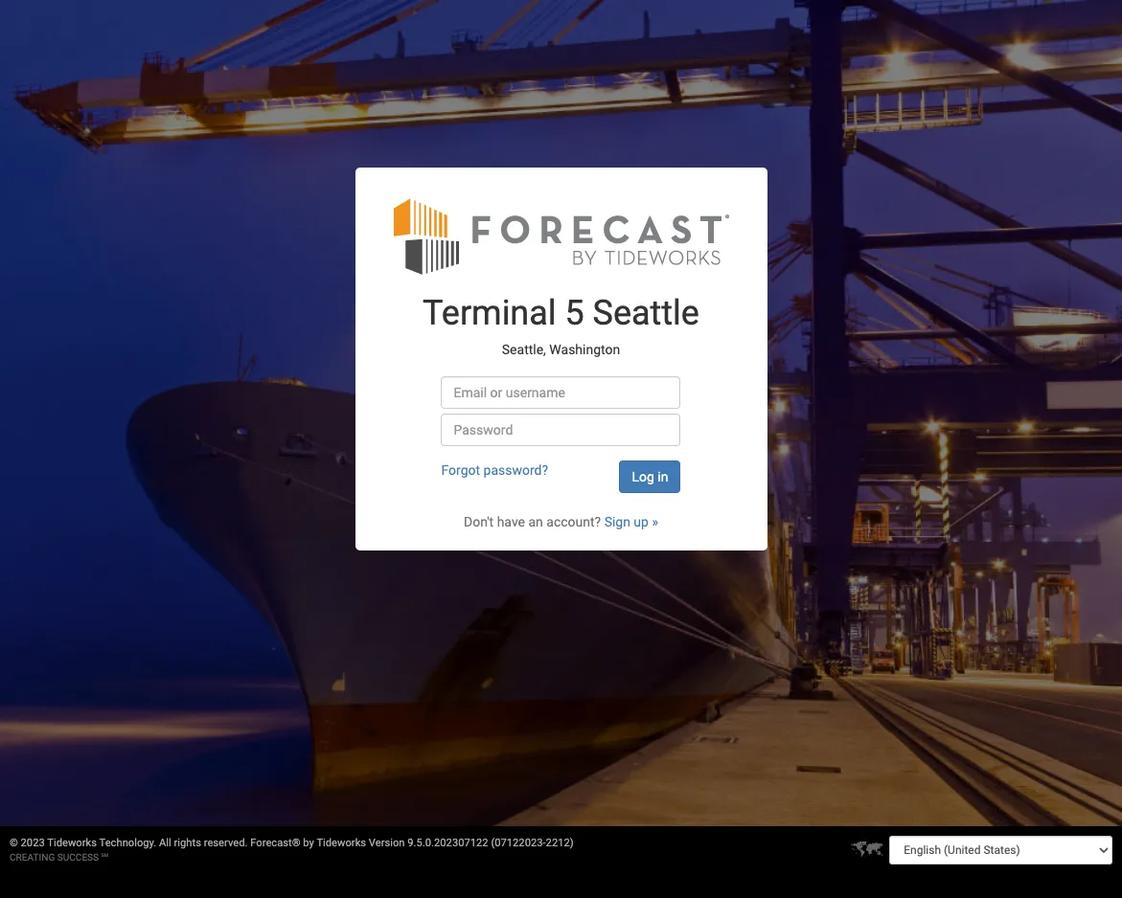 Task type: vqa. For each thing, say whether or not it's contained in the screenshot.
as
no



Task type: describe. For each thing, give the bounding box(es) containing it.
forecast®
[[250, 838, 300, 850]]

sign
[[604, 515, 631, 530]]

1 tideworks from the left
[[47, 838, 97, 850]]

5
[[565, 293, 584, 334]]

forgot password? log in
[[441, 463, 668, 485]]

don't
[[464, 515, 494, 530]]

washington
[[549, 342, 620, 357]]

success
[[57, 853, 99, 863]]

»
[[652, 515, 658, 530]]

rights
[[174, 838, 201, 850]]

(07122023-
[[491, 838, 546, 850]]

an
[[528, 515, 543, 530]]

©
[[10, 838, 18, 850]]

2023
[[21, 838, 45, 850]]

terminal
[[423, 293, 556, 334]]



Task type: locate. For each thing, give the bounding box(es) containing it.
by
[[303, 838, 314, 850]]

all
[[159, 838, 171, 850]]

account?
[[546, 515, 601, 530]]

forecast® by tideworks image
[[393, 197, 729, 276]]

seattle
[[593, 293, 700, 334]]

tideworks
[[47, 838, 97, 850], [317, 838, 366, 850]]

version
[[369, 838, 405, 850]]

creating
[[10, 853, 55, 863]]

tideworks up success
[[47, 838, 97, 850]]

have
[[497, 515, 525, 530]]

℠
[[101, 853, 108, 863]]

terminal 5 seattle seattle, washington
[[423, 293, 700, 357]]

1 horizontal spatial tideworks
[[317, 838, 366, 850]]

log in button
[[620, 461, 681, 494]]

© 2023 tideworks technology. all rights reserved. forecast® by tideworks version 9.5.0.202307122 (07122023-2212) creating success ℠
[[10, 838, 574, 863]]

forgot password? link
[[441, 463, 548, 478]]

2 tideworks from the left
[[317, 838, 366, 850]]

seattle,
[[502, 342, 546, 357]]

log
[[632, 470, 654, 485]]

Email or username text field
[[441, 377, 681, 409]]

reserved.
[[204, 838, 248, 850]]

2212)
[[546, 838, 574, 850]]

in
[[658, 470, 668, 485]]

0 horizontal spatial tideworks
[[47, 838, 97, 850]]

password?
[[484, 463, 548, 478]]

Password password field
[[441, 414, 681, 447]]

tideworks right by
[[317, 838, 366, 850]]

9.5.0.202307122
[[408, 838, 488, 850]]

up
[[634, 515, 649, 530]]

don't have an account? sign up »
[[464, 515, 658, 530]]

forgot
[[441, 463, 480, 478]]

technology.
[[99, 838, 156, 850]]

sign up » link
[[604, 515, 658, 530]]



